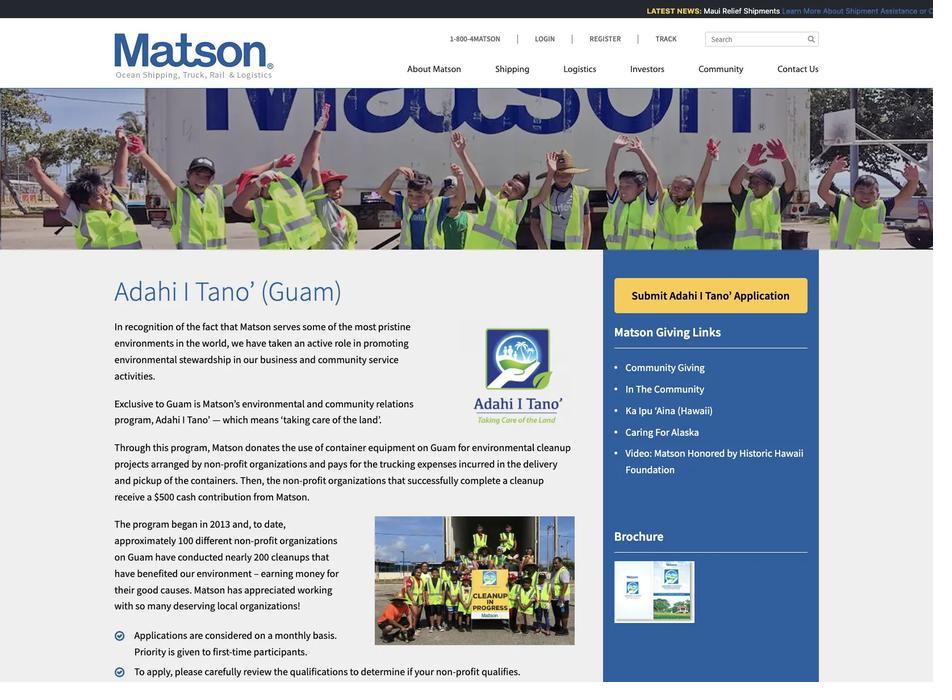 Task type: locate. For each thing, give the bounding box(es) containing it.
matson down the environment
[[194, 584, 225, 597]]

on
[[417, 442, 429, 455], [114, 551, 126, 564], [254, 630, 266, 643]]

some
[[303, 321, 326, 334]]

1 vertical spatial our
[[180, 567, 195, 580]]

the inside exclusive to guam is matson's environmental and community relations program, adahi i tano' — which means 'taking care of the land'.
[[343, 414, 357, 427]]

1 vertical spatial have
[[155, 551, 176, 564]]

1 vertical spatial cleanup
[[510, 474, 544, 487]]

0 vertical spatial organizations
[[250, 458, 307, 471]]

1 vertical spatial the
[[114, 518, 131, 531]]

non- right your
[[436, 666, 456, 679]]

community inside exclusive to guam is matson's environmental and community relations program, adahi i tano' — which means 'taking care of the land'.
[[325, 397, 374, 410]]

the left use
[[282, 442, 296, 455]]

in the community link
[[626, 383, 705, 396]]

different
[[195, 535, 232, 548]]

our up causes.
[[180, 567, 195, 580]]

0 vertical spatial community
[[318, 353, 367, 366]]

that up money on the left of the page
[[312, 551, 329, 564]]

that down trucking
[[388, 474, 406, 487]]

kids in yellow adahi i tano' vests jump with smiles and hands in the air in front of a matson container. image
[[0, 70, 933, 250]]

environmental inside in recognition of the fact that matson serves some of the most pristine environments in the world, we have taken an active role in promoting environmental stewardship in our business and community service activities.
[[114, 353, 177, 366]]

links
[[693, 324, 721, 340]]

2 vertical spatial a
[[268, 630, 273, 643]]

0 horizontal spatial our
[[180, 567, 195, 580]]

projects
[[114, 458, 149, 471]]

to left first-
[[202, 646, 211, 659]]

cleanup
[[537, 442, 571, 455], [510, 474, 544, 487]]

1 horizontal spatial environmental
[[242, 397, 305, 410]]

submit
[[632, 288, 668, 303]]

about inside top menu navigation
[[407, 65, 431, 74]]

2 horizontal spatial have
[[246, 337, 266, 350]]

$500
[[154, 491, 174, 504]]

1 vertical spatial community
[[325, 397, 374, 410]]

0 vertical spatial on
[[417, 442, 429, 455]]

0 horizontal spatial for
[[327, 567, 339, 580]]

1 vertical spatial is
[[168, 646, 175, 659]]

i inside 'section'
[[700, 288, 703, 303]]

guam left matson's
[[166, 397, 192, 410]]

—
[[212, 414, 221, 427]]

i inside exclusive to guam is matson's environmental and community relations program, adahi i tano' — which means 'taking care of the land'.
[[182, 414, 185, 427]]

the left fact
[[186, 321, 200, 334]]

1 horizontal spatial on
[[254, 630, 266, 643]]

0 vertical spatial program,
[[114, 414, 154, 427]]

nearly
[[225, 551, 252, 564]]

good
[[137, 584, 158, 597]]

matson inside in recognition of the fact that matson serves some of the most pristine environments in the world, we have taken an active role in promoting environmental stewardship in our business and community service activities.
[[240, 321, 271, 334]]

the left delivery
[[507, 458, 521, 471]]

has
[[227, 584, 242, 597]]

non- up containers. at the left
[[204, 458, 224, 471]]

0 vertical spatial giving
[[656, 324, 690, 340]]

None search field
[[705, 32, 819, 47]]

on up 'participants.'
[[254, 630, 266, 643]]

guam down the approximately
[[128, 551, 153, 564]]

to apply, please carefully review the qualifications to determine if your non-profit qualifies.
[[134, 666, 521, 679]]

1 vertical spatial a
[[147, 491, 152, 504]]

top menu navigation
[[407, 60, 819, 83]]

matson down 1-
[[433, 65, 461, 74]]

in right incurred at the bottom of the page
[[497, 458, 505, 471]]

2 horizontal spatial guam
[[431, 442, 456, 455]]

1 vertical spatial community
[[626, 361, 676, 374]]

0 vertical spatial in
[[114, 321, 123, 334]]

with
[[114, 600, 133, 613]]

the up 'stewardship'
[[186, 337, 200, 350]]

submit adahi i tano' application
[[632, 288, 790, 303]]

0 vertical spatial for
[[458, 442, 470, 455]]

profit up then,
[[224, 458, 248, 471]]

latest news: maui relief shipments learn more about shipment assistance or con
[[642, 6, 933, 15]]

carefully
[[205, 666, 241, 679]]

1 vertical spatial about
[[407, 65, 431, 74]]

environmental down environments
[[114, 353, 177, 366]]

community up in the community
[[626, 361, 676, 374]]

and down an
[[299, 353, 316, 366]]

guam inside exclusive to guam is matson's environmental and community relations program, adahi i tano' — which means 'taking care of the land'.
[[166, 397, 192, 410]]

guam up expenses
[[431, 442, 456, 455]]

for up incurred at the bottom of the page
[[458, 442, 470, 455]]

0 vertical spatial is
[[194, 397, 201, 410]]

the up "role" on the left of page
[[339, 321, 353, 334]]

have up their
[[114, 567, 135, 580]]

exclusive
[[114, 397, 153, 410]]

that
[[220, 321, 238, 334], [388, 474, 406, 487], [312, 551, 329, 564]]

by left historic
[[727, 447, 738, 460]]

in left 2013
[[200, 518, 208, 531]]

0 horizontal spatial that
[[220, 321, 238, 334]]

have up benefited
[[155, 551, 176, 564]]

matson inside 'video: matson honored by historic hawaii foundation'
[[654, 447, 686, 460]]

giving left links
[[656, 324, 690, 340]]

the up ipu
[[636, 383, 652, 396]]

the up the approximately
[[114, 518, 131, 531]]

that up 'we'
[[220, 321, 238, 334]]

tano' up fact
[[195, 274, 255, 308]]

login
[[535, 34, 555, 44]]

giving for matson
[[656, 324, 690, 340]]

0 vertical spatial have
[[246, 337, 266, 350]]

foundation
[[626, 464, 675, 477]]

adahi inside exclusive to guam is matson's environmental and community relations program, adahi i tano' — which means 'taking care of the land'.
[[156, 414, 180, 427]]

program, up arranged
[[171, 442, 210, 455]]

1 horizontal spatial the
[[636, 383, 652, 396]]

adahi
[[114, 274, 178, 308], [670, 288, 698, 303], [156, 414, 180, 427]]

ka ipu 'aina (hawaii) link
[[626, 404, 713, 417]]

active
[[307, 337, 333, 350]]

in up environments
[[114, 321, 123, 334]]

1 horizontal spatial our
[[243, 353, 258, 366]]

environmental up incurred at the bottom of the page
[[472, 442, 535, 455]]

1 horizontal spatial program,
[[171, 442, 210, 455]]

1 horizontal spatial guam
[[166, 397, 192, 410]]

community inside top menu navigation
[[699, 65, 744, 74]]

1 vertical spatial for
[[350, 458, 362, 471]]

community up "land'."
[[325, 397, 374, 410]]

0 vertical spatial our
[[243, 353, 258, 366]]

1 horizontal spatial a
[[268, 630, 273, 643]]

in down 'we'
[[233, 353, 241, 366]]

in inside the program began in 2013 and, to date, approximately 100 different non-profit organizations on guam have conducted nearly 200 cleanups that have benefited our environment – earning money for their good causes. matson has appreciated working with so many deserving local organizations!
[[200, 518, 208, 531]]

applications are considered on a monthly basis. priority is given to first-time participants.
[[134, 630, 337, 659]]

1 horizontal spatial in
[[626, 383, 634, 396]]

0 horizontal spatial a
[[147, 491, 152, 504]]

then,
[[240, 474, 265, 487]]

caring for alaska
[[626, 426, 699, 439]]

receive
[[114, 491, 145, 504]]

date,
[[264, 518, 286, 531]]

program, down exclusive
[[114, 414, 154, 427]]

1 vertical spatial on
[[114, 551, 126, 564]]

0 horizontal spatial by
[[192, 458, 202, 471]]

delivery
[[523, 458, 558, 471]]

cleanup up delivery
[[537, 442, 571, 455]]

1 horizontal spatial is
[[194, 397, 201, 410]]

in
[[176, 337, 184, 350], [353, 337, 362, 350], [233, 353, 241, 366], [497, 458, 505, 471], [200, 518, 208, 531]]

assistance
[[875, 6, 913, 15]]

2 vertical spatial community
[[654, 383, 705, 396]]

non- up 'matson.'
[[283, 474, 303, 487]]

exclusive to guam is matson's environmental and community relations program, adahi i tano' — which means 'taking care of the land'.
[[114, 397, 414, 427]]

of right care
[[332, 414, 341, 427]]

that inside in recognition of the fact that matson serves some of the most pristine environments in the world, we have taken an active role in promoting environmental stewardship in our business and community service activities.
[[220, 321, 238, 334]]

2 horizontal spatial environmental
[[472, 442, 535, 455]]

2 vertical spatial that
[[312, 551, 329, 564]]

a right complete
[[503, 474, 508, 487]]

is inside exclusive to guam is matson's environmental and community relations program, adahi i tano' — which means 'taking care of the land'.
[[194, 397, 201, 410]]

register link
[[572, 34, 638, 44]]

in the community
[[626, 383, 705, 396]]

and up care
[[307, 397, 323, 410]]

many
[[147, 600, 171, 613]]

of down arranged
[[164, 474, 173, 487]]

contribution
[[198, 491, 252, 504]]

2013
[[210, 518, 230, 531]]

of
[[176, 321, 184, 334], [328, 321, 336, 334], [332, 414, 341, 427], [315, 442, 323, 455], [164, 474, 173, 487]]

matson up 'we'
[[240, 321, 271, 334]]

organizations down donates
[[250, 458, 307, 471]]

our down 'we'
[[243, 353, 258, 366]]

con
[[924, 6, 933, 15]]

1 horizontal spatial by
[[727, 447, 738, 460]]

adahi up the this
[[156, 414, 180, 427]]

adahi right submit
[[670, 288, 698, 303]]

0 horizontal spatial the
[[114, 518, 131, 531]]

register
[[590, 34, 621, 44]]

organizations inside the program began in 2013 and, to date, approximately 100 different non-profit organizations on guam have conducted nearly 200 cleanups that have benefited our environment – earning money for their good causes. matson has appreciated working with so many deserving local organizations!
[[280, 535, 337, 548]]

1-
[[450, 34, 456, 44]]

tano' inside 'section'
[[705, 288, 732, 303]]

section
[[589, 250, 833, 683]]

caring for alaska link
[[626, 426, 699, 439]]

1 vertical spatial environmental
[[242, 397, 305, 410]]

0 horizontal spatial about
[[407, 65, 431, 74]]

1 vertical spatial guam
[[431, 442, 456, 455]]

that inside through this program, matson donates the use of container equipment on guam for environmental cleanup projects arranged by non-profit organizations and pays for the trucking expenses incurred in the delivery and pickup of the containers. then, the non-profit organizations that successfully complete a cleanup receive a $500 cash contribution from matson.
[[388, 474, 406, 487]]

matson inside through this program, matson donates the use of container equipment on guam for environmental cleanup projects arranged by non-profit organizations and pays for the trucking expenses incurred in the delivery and pickup of the containers. then, the non-profit organizations that successfully complete a cleanup receive a $500 cash contribution from matson.
[[212, 442, 243, 455]]

0 horizontal spatial program,
[[114, 414, 154, 427]]

0 horizontal spatial on
[[114, 551, 126, 564]]

is left matson's
[[194, 397, 201, 410]]

a left $500
[[147, 491, 152, 504]]

100
[[178, 535, 193, 548]]

by up containers. at the left
[[192, 458, 202, 471]]

community link
[[682, 60, 761, 83]]

community up ka ipu 'aina (hawaii) on the bottom
[[654, 383, 705, 396]]

1 vertical spatial program,
[[171, 442, 210, 455]]

on up expenses
[[417, 442, 429, 455]]

matson down for
[[654, 447, 686, 460]]

tano' left —
[[187, 414, 210, 427]]

community down "role" on the left of page
[[318, 353, 367, 366]]

given
[[177, 646, 200, 659]]

0 vertical spatial that
[[220, 321, 238, 334]]

0 horizontal spatial environmental
[[114, 353, 177, 366]]

1 horizontal spatial that
[[312, 551, 329, 564]]

0 vertical spatial about
[[818, 6, 839, 15]]

organizations!
[[240, 600, 301, 613]]

in for in the community
[[626, 383, 634, 396]]

environmental up means
[[242, 397, 305, 410]]

on inside the program began in 2013 and, to date, approximately 100 different non-profit organizations on guam have conducted nearly 200 cleanups that have benefited our environment – earning money for their good causes. matson has appreciated working with so many deserving local organizations!
[[114, 551, 126, 564]]

2 vertical spatial on
[[254, 630, 266, 643]]

to right and, on the bottom left
[[253, 518, 262, 531]]

if
[[407, 666, 413, 679]]

giving for community
[[678, 361, 705, 374]]

matson
[[433, 65, 461, 74], [240, 321, 271, 334], [614, 324, 654, 340], [212, 442, 243, 455], [654, 447, 686, 460], [194, 584, 225, 597]]

2 vertical spatial organizations
[[280, 535, 337, 548]]

by
[[727, 447, 738, 460], [192, 458, 202, 471]]

profit left qualifies. in the right bottom of the page
[[456, 666, 480, 679]]

that inside the program began in 2013 and, to date, approximately 100 different non-profit organizations on guam have conducted nearly 200 cleanups that have benefited our environment – earning money for their good causes. matson has appreciated working with so many deserving local organizations!
[[312, 551, 329, 564]]

cleanup down delivery
[[510, 474, 544, 487]]

means
[[250, 414, 279, 427]]

0 vertical spatial the
[[636, 383, 652, 396]]

stewardship
[[179, 353, 231, 366]]

a up 'participants.'
[[268, 630, 273, 643]]

non- down and, on the bottom left
[[234, 535, 254, 548]]

organizations up "cleanups"
[[280, 535, 337, 548]]

the inside 'section'
[[636, 383, 652, 396]]

giving up in the community
[[678, 361, 705, 374]]

our inside in recognition of the fact that matson serves some of the most pristine environments in the world, we have taken an active role in promoting environmental stewardship in our business and community service activities.
[[243, 353, 258, 366]]

in recognition of the fact that matson serves some of the most pristine environments in the world, we have taken an active role in promoting environmental stewardship in our business and community service activities.
[[114, 321, 411, 383]]

and
[[299, 353, 316, 366], [307, 397, 323, 410], [309, 458, 326, 471], [114, 474, 131, 487]]

2 horizontal spatial on
[[417, 442, 429, 455]]

2 vertical spatial have
[[114, 567, 135, 580]]

is inside applications are considered on a monthly basis. priority is given to first-time participants.
[[168, 646, 175, 659]]

monthly
[[275, 630, 311, 643]]

is left given at the left of the page
[[168, 646, 175, 659]]

tano' up links
[[705, 288, 732, 303]]

2 vertical spatial for
[[327, 567, 339, 580]]

0 horizontal spatial have
[[114, 567, 135, 580]]

login link
[[518, 34, 572, 44]]

through this program, matson donates the use of container equipment on guam for environmental cleanup projects arranged by non-profit organizations and pays for the trucking expenses incurred in the delivery and pickup of the containers. then, the non-profit organizations that successfully complete a cleanup receive a $500 cash contribution from matson.
[[114, 442, 571, 504]]

submit adahi i tano' application link
[[614, 278, 808, 313]]

profit up '200' on the left bottom
[[254, 535, 278, 548]]

1 vertical spatial that
[[388, 474, 406, 487]]

serves
[[273, 321, 300, 334]]

environments
[[114, 337, 174, 350]]

by inside through this program, matson donates the use of container equipment on guam for environmental cleanup projects arranged by non-profit organizations and pays for the trucking expenses incurred in the delivery and pickup of the containers. then, the non-profit organizations that successfully complete a cleanup receive a $500 cash contribution from matson.
[[192, 458, 202, 471]]

track link
[[638, 34, 677, 44]]

to right exclusive
[[155, 397, 164, 410]]

1 vertical spatial organizations
[[328, 474, 386, 487]]

community giving link
[[626, 361, 705, 374]]

0 horizontal spatial is
[[168, 646, 175, 659]]

Search search field
[[705, 32, 819, 47]]

2 vertical spatial environmental
[[472, 442, 535, 455]]

is
[[194, 397, 201, 410], [168, 646, 175, 659]]

for right pays
[[350, 458, 362, 471]]

for right money on the left of the page
[[327, 567, 339, 580]]

the down equipment
[[364, 458, 378, 471]]

0 vertical spatial guam
[[166, 397, 192, 410]]

on inside through this program, matson donates the use of container equipment on guam for environmental cleanup projects arranged by non-profit organizations and pays for the trucking expenses incurred in the delivery and pickup of the containers. then, the non-profit organizations that successfully complete a cleanup receive a $500 cash contribution from matson.
[[417, 442, 429, 455]]

2 horizontal spatial that
[[388, 474, 406, 487]]

of right use
[[315, 442, 323, 455]]

in for in recognition of the fact that matson serves some of the most pristine environments in the world, we have taken an active role in promoting environmental stewardship in our business and community service activities.
[[114, 321, 123, 334]]

0 horizontal spatial guam
[[128, 551, 153, 564]]

0 horizontal spatial in
[[114, 321, 123, 334]]

community down search 'search box'
[[699, 65, 744, 74]]

program,
[[114, 414, 154, 427], [171, 442, 210, 455]]

relief
[[717, 6, 736, 15]]

working
[[298, 584, 332, 597]]

organizations down pays
[[328, 474, 386, 487]]

the left "land'."
[[343, 414, 357, 427]]

2 horizontal spatial a
[[503, 474, 508, 487]]

in inside through this program, matson donates the use of container equipment on guam for environmental cleanup projects arranged by non-profit organizations and pays for the trucking expenses incurred in the delivery and pickup of the containers. then, the non-profit organizations that successfully complete a cleanup receive a $500 cash contribution from matson.
[[497, 458, 505, 471]]

0 vertical spatial a
[[503, 474, 508, 487]]

please
[[175, 666, 203, 679]]

0 vertical spatial environmental
[[114, 353, 177, 366]]

to
[[134, 666, 145, 679]]

have right 'we'
[[246, 337, 266, 350]]

in up ka
[[626, 383, 634, 396]]

their
[[114, 584, 135, 597]]

to left determine
[[350, 666, 359, 679]]

in right "role" on the left of page
[[353, 337, 362, 350]]

ipu
[[639, 404, 653, 417]]

in inside in recognition of the fact that matson serves some of the most pristine environments in the world, we have taken an active role in promoting environmental stewardship in our business and community service activities.
[[114, 321, 123, 334]]

on down the approximately
[[114, 551, 126, 564]]

1 vertical spatial in
[[626, 383, 634, 396]]

review
[[243, 666, 272, 679]]

matson down which
[[212, 442, 243, 455]]

0 vertical spatial community
[[699, 65, 744, 74]]

photo 2018 06 22 09 51 19 image
[[375, 517, 575, 646]]

track
[[656, 34, 677, 44]]

determine
[[361, 666, 405, 679]]

2 vertical spatial guam
[[128, 551, 153, 564]]

a
[[503, 474, 508, 487], [147, 491, 152, 504], [268, 630, 273, 643]]

1 vertical spatial giving
[[678, 361, 705, 374]]



Task type: vqa. For each thing, say whether or not it's contained in the screenshot.
'Asia' link
no



Task type: describe. For each thing, give the bounding box(es) containing it.
more
[[798, 6, 816, 15]]

investors link
[[614, 60, 682, 83]]

application
[[734, 288, 790, 303]]

800-
[[456, 34, 470, 44]]

and inside in recognition of the fact that matson serves some of the most pristine environments in the world, we have taken an active role in promoting environmental stewardship in our business and community service activities.
[[299, 353, 316, 366]]

ka ipu 'aina (hawaii)
[[626, 404, 713, 417]]

environment
[[197, 567, 252, 580]]

a inside applications are considered on a monthly basis. priority is given to first-time participants.
[[268, 630, 273, 643]]

1 horizontal spatial have
[[155, 551, 176, 564]]

which
[[223, 414, 248, 427]]

alaska
[[672, 426, 699, 439]]

learn
[[777, 6, 796, 15]]

local
[[217, 600, 238, 613]]

ka
[[626, 404, 637, 417]]

for
[[656, 426, 670, 439]]

matson inside the program began in 2013 and, to date, approximately 100 different non-profit organizations on guam have conducted nearly 200 cleanups that have benefited our environment – earning money for their good causes. matson has appreciated working with so many deserving local organizations!
[[194, 584, 225, 597]]

environmental inside through this program, matson donates the use of container equipment on guam for environmental cleanup projects arranged by non-profit organizations and pays for the trucking expenses incurred in the delivery and pickup of the containers. then, the non-profit organizations that successfully complete a cleanup receive a $500 cash contribution from matson.
[[472, 442, 535, 455]]

section containing matson giving links
[[589, 250, 833, 683]]

non- inside the program began in 2013 and, to date, approximately 100 different non-profit organizations on guam have conducted nearly 200 cleanups that have benefited our environment – earning money for their good causes. matson has appreciated working with so many deserving local organizations!
[[234, 535, 254, 548]]

shipping
[[495, 65, 530, 74]]

–
[[254, 567, 259, 580]]

appreciated
[[244, 584, 296, 597]]

to inside applications are considered on a monthly basis. priority is given to first-time participants.
[[202, 646, 211, 659]]

successfully
[[408, 474, 459, 487]]

community for community giving
[[626, 361, 676, 374]]

for inside the program began in 2013 and, to date, approximately 100 different non-profit organizations on guam have conducted nearly 200 cleanups that have benefited our environment – earning money for their good causes. matson has appreciated working with so many deserving local organizations!
[[327, 567, 339, 580]]

environmental inside exclusive to guam is matson's environmental and community relations program, adahi i tano' — which means 'taking care of the land'.
[[242, 397, 305, 410]]

and up the receive at the bottom left of the page
[[114, 474, 131, 487]]

money
[[295, 567, 325, 580]]

deserving
[[173, 600, 215, 613]]

adahi inside 'section'
[[670, 288, 698, 303]]

so
[[135, 600, 145, 613]]

conducted
[[178, 551, 223, 564]]

care
[[312, 414, 330, 427]]

promoting
[[364, 337, 409, 350]]

apply,
[[147, 666, 173, 679]]

caring
[[626, 426, 654, 439]]

time
[[232, 646, 252, 659]]

adahi i tano logo with hand holding land and people image
[[460, 319, 575, 434]]

pickup
[[133, 474, 162, 487]]

matson inside top menu navigation
[[433, 65, 461, 74]]

1-800-4matson
[[450, 34, 501, 44]]

program
[[133, 518, 169, 531]]

or
[[915, 6, 922, 15]]

world,
[[202, 337, 229, 350]]

200
[[254, 551, 269, 564]]

the up from
[[267, 474, 281, 487]]

about matson link
[[407, 60, 478, 83]]

business
[[260, 353, 297, 366]]

benefited
[[137, 567, 178, 580]]

guam inside through this program, matson donates the use of container equipment on guam for environmental cleanup projects arranged by non-profit organizations and pays for the trucking expenses incurred in the delivery and pickup of the containers. then, the non-profit organizations that successfully complete a cleanup receive a $500 cash contribution from matson.
[[431, 442, 456, 455]]

contact us
[[778, 65, 819, 74]]

1-800-4matson link
[[450, 34, 518, 44]]

the up cash
[[175, 474, 189, 487]]

0 vertical spatial cleanup
[[537, 442, 571, 455]]

container
[[326, 442, 366, 455]]

have inside in recognition of the fact that matson serves some of the most pristine environments in the world, we have taken an active role in promoting environmental stewardship in our business and community service activities.
[[246, 337, 266, 350]]

of inside exclusive to guam is matson's environmental and community relations program, adahi i tano' — which means 'taking care of the land'.
[[332, 414, 341, 427]]

on inside applications are considered on a monthly basis. priority is given to first-time participants.
[[254, 630, 266, 643]]

by inside 'video: matson honored by historic hawaii foundation'
[[727, 447, 738, 460]]

latest
[[642, 6, 670, 15]]

'aina
[[655, 404, 676, 417]]

land'.
[[359, 414, 382, 427]]

1 horizontal spatial for
[[350, 458, 362, 471]]

video: matson honored by historic hawaii foundation
[[626, 447, 804, 477]]

community giving
[[626, 361, 705, 374]]

began
[[171, 518, 198, 531]]

and left pays
[[309, 458, 326, 471]]

pristine
[[378, 321, 411, 334]]

guam inside the program began in 2013 and, to date, approximately 100 different non-profit organizations on guam have conducted nearly 200 cleanups that have benefited our environment – earning money for their good causes. matson has appreciated working with so many deserving local organizations!
[[128, 551, 153, 564]]

first-
[[213, 646, 232, 659]]

donates
[[245, 442, 280, 455]]

1 horizontal spatial about
[[818, 6, 839, 15]]

shipping link
[[478, 60, 547, 83]]

hawaii
[[775, 447, 804, 460]]

and inside exclusive to guam is matson's environmental and community relations program, adahi i tano' — which means 'taking care of the land'.
[[307, 397, 323, 410]]

blue matson logo with ocean, shipping, truck, rail and logistics written beneath it. image
[[114, 34, 274, 80]]

most
[[355, 321, 376, 334]]

adahi up recognition
[[114, 274, 178, 308]]

taken
[[268, 337, 292, 350]]

2 horizontal spatial for
[[458, 442, 470, 455]]

program, inside exclusive to guam is matson's environmental and community relations program, adahi i tano' — which means 'taking care of the land'.
[[114, 414, 154, 427]]

matson's
[[203, 397, 240, 410]]

adahi  i tano' (guam)
[[114, 274, 342, 308]]

approximately
[[114, 535, 176, 548]]

the down 'participants.'
[[274, 666, 288, 679]]

shipments
[[739, 6, 775, 15]]

honored
[[688, 447, 725, 460]]

maui
[[699, 6, 715, 15]]

of right some
[[328, 321, 336, 334]]

profit up 'matson.'
[[303, 474, 326, 487]]

cleanups
[[271, 551, 310, 564]]

to inside the program began in 2013 and, to date, approximately 100 different non-profit organizations on guam have conducted nearly 200 cleanups that have benefited our environment – earning money for their good causes. matson has appreciated working with so many deserving local organizations!
[[253, 518, 262, 531]]

program, inside through this program, matson donates the use of container equipment on guam for environmental cleanup projects arranged by non-profit organizations and pays for the trucking expenses incurred in the delivery and pickup of the containers. then, the non-profit organizations that successfully complete a cleanup receive a $500 cash contribution from matson.
[[171, 442, 210, 455]]

4matson
[[470, 34, 501, 44]]

profit inside the program began in 2013 and, to date, approximately 100 different non-profit organizations on guam have conducted nearly 200 cleanups that have benefited our environment – earning money for their good causes. matson has appreciated working with so many deserving local organizations!
[[254, 535, 278, 548]]

qualifications
[[290, 666, 348, 679]]

contact
[[778, 65, 808, 74]]

arranged
[[151, 458, 190, 471]]

are
[[189, 630, 203, 643]]

contact us link
[[761, 60, 819, 83]]

matson down submit
[[614, 324, 654, 340]]

about matson
[[407, 65, 461, 74]]

containers.
[[191, 474, 238, 487]]

our inside the program began in 2013 and, to date, approximately 100 different non-profit organizations on guam have conducted nearly 200 cleanups that have benefited our environment – earning money for their good causes. matson has appreciated working with so many deserving local organizations!
[[180, 567, 195, 580]]

to inside exclusive to guam is matson's environmental and community relations program, adahi i tano' — which means 'taking care of the land'.
[[155, 397, 164, 410]]

from
[[254, 491, 274, 504]]

tano' inside exclusive to guam is matson's environmental and community relations program, adahi i tano' — which means 'taking care of the land'.
[[187, 414, 210, 427]]

cash
[[176, 491, 196, 504]]

role
[[335, 337, 351, 350]]

complete
[[461, 474, 501, 487]]

in up 'stewardship'
[[176, 337, 184, 350]]

participants.
[[254, 646, 308, 659]]

matson.
[[276, 491, 310, 504]]

search image
[[808, 35, 815, 43]]

expenses
[[417, 458, 457, 471]]

priority
[[134, 646, 166, 659]]

community for community
[[699, 65, 744, 74]]

of left fact
[[176, 321, 184, 334]]

us
[[810, 65, 819, 74]]

earning
[[261, 567, 293, 580]]

the inside the program began in 2013 and, to date, approximately 100 different non-profit organizations on guam have conducted nearly 200 cleanups that have benefited our environment – earning money for their good causes. matson has appreciated working with so many deserving local organizations!
[[114, 518, 131, 531]]

your
[[415, 666, 434, 679]]

community inside in recognition of the fact that matson serves some of the most pristine environments in the world, we have taken an active role in promoting environmental stewardship in our business and community service activities.
[[318, 353, 367, 366]]

learn more about shipment assistance or con link
[[777, 6, 933, 15]]

qualifies.
[[482, 666, 521, 679]]



